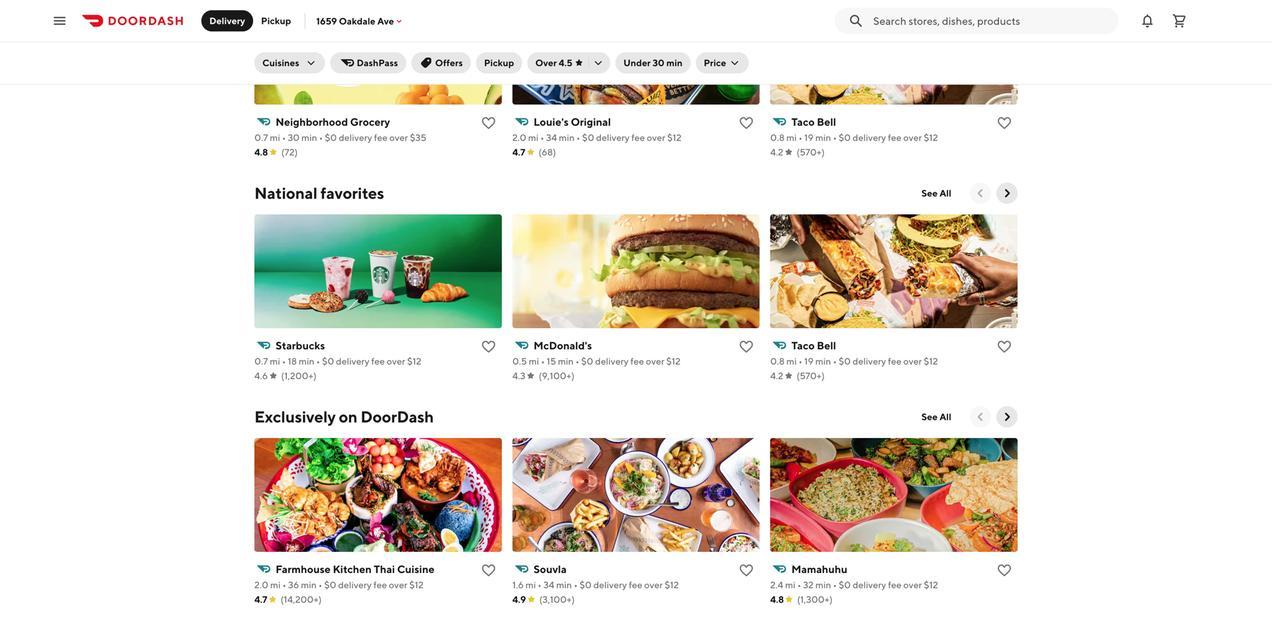 Task type: locate. For each thing, give the bounding box(es) containing it.
1 horizontal spatial pickup
[[484, 57, 514, 68]]

(1,200+)
[[281, 371, 317, 382]]

delivery
[[209, 15, 245, 26]]

farmhouse
[[276, 563, 331, 576]]

previous button of carousel image
[[974, 411, 987, 424]]

4.7
[[512, 147, 525, 158], [254, 595, 267, 606]]

taco bell
[[791, 116, 836, 128], [791, 340, 836, 352]]

2 0.8 from the top
[[770, 356, 785, 367]]

see all link for exclusively on doordash
[[914, 407, 959, 428]]

30 right under
[[653, 57, 664, 68]]

0.8 mi • 19 min • $​0 delivery fee over $12 for louie's original
[[770, 132, 938, 143]]

0 vertical spatial 4.2
[[770, 147, 783, 158]]

click to add this store to your saved list image
[[481, 115, 496, 131], [996, 115, 1012, 131], [738, 563, 754, 579], [996, 563, 1012, 579]]

under 30 min button
[[615, 52, 691, 74]]

0 vertical spatial 34
[[546, 132, 557, 143]]

1 vertical spatial see all link
[[914, 407, 959, 428]]

1 see from the top
[[921, 188, 938, 199]]

1 4.2 from the top
[[770, 147, 783, 158]]

1 vertical spatial see
[[921, 412, 938, 423]]

1 taco from the top
[[791, 116, 815, 128]]

0.7 for neighborhood grocery
[[254, 132, 268, 143]]

2 see all from the top
[[921, 412, 951, 423]]

30 up '(72)'
[[288, 132, 300, 143]]

1 horizontal spatial 30
[[653, 57, 664, 68]]

1 vertical spatial see all
[[921, 412, 951, 423]]

2 bell from the top
[[817, 340, 836, 352]]

2 0.7 from the top
[[254, 356, 268, 367]]

2 19 from the top
[[804, 356, 814, 367]]

under 30 min
[[623, 57, 683, 68]]

1 horizontal spatial 2.0
[[512, 132, 526, 143]]

click to add this store to your saved list image for taco bell
[[996, 115, 1012, 131]]

1 vertical spatial bell
[[817, 340, 836, 352]]

next button of carousel image
[[1000, 187, 1014, 200]]

$35
[[410, 132, 426, 143]]

doordash
[[361, 408, 434, 427]]

see all link for national favorites
[[914, 183, 959, 204]]

19 for mcdonald's
[[804, 356, 814, 367]]

1 vertical spatial 30
[[288, 132, 300, 143]]

see all link
[[914, 183, 959, 204], [914, 407, 959, 428]]

oakdale
[[339, 15, 375, 26]]

(570+)
[[797, 147, 825, 158], [797, 371, 825, 382]]

0.5 mi • 15 min • $​0 delivery fee over $12
[[512, 356, 681, 367]]

18
[[288, 356, 297, 367]]

2 taco from the top
[[791, 340, 815, 352]]

1 0.8 mi • 19 min • $​0 delivery fee over $12 from the top
[[770, 132, 938, 143]]

see all
[[921, 188, 951, 199], [921, 412, 951, 423]]

mamahuhu
[[791, 563, 847, 576]]

0 vertical spatial 30
[[653, 57, 664, 68]]

1 0.7 from the top
[[254, 132, 268, 143]]

1 horizontal spatial 4.8
[[770, 595, 784, 606]]

0 vertical spatial bell
[[817, 116, 836, 128]]

0 vertical spatial (570+)
[[797, 147, 825, 158]]

farmhouse kitchen thai cuisine
[[276, 563, 435, 576]]

(9,100+)
[[539, 371, 574, 382]]

30
[[653, 57, 664, 68], [288, 132, 300, 143]]

0.7 up 4.6
[[254, 356, 268, 367]]

(72)
[[281, 147, 298, 158]]

1 19 from the top
[[804, 132, 814, 143]]

4.8 for neighborhood grocery
[[254, 147, 268, 158]]

0.7 up 'national'
[[254, 132, 268, 143]]

1 0.8 from the top
[[770, 132, 785, 143]]

4.5
[[559, 57, 572, 68]]

click to add this store to your saved list image for souvla
[[738, 563, 754, 579]]

$12
[[667, 132, 681, 143], [924, 132, 938, 143], [407, 356, 421, 367], [666, 356, 681, 367], [924, 356, 938, 367], [409, 580, 424, 591], [665, 580, 679, 591], [924, 580, 938, 591]]

$​0 for click to add this store to your saved list icon associated with taco bell
[[839, 132, 851, 143]]

1 vertical spatial 4.2
[[770, 371, 783, 382]]

0.7
[[254, 132, 268, 143], [254, 356, 268, 367]]

2 taco bell from the top
[[791, 340, 836, 352]]

$​0
[[325, 132, 337, 143], [582, 132, 594, 143], [839, 132, 851, 143], [322, 356, 334, 367], [581, 356, 593, 367], [839, 356, 851, 367], [324, 580, 336, 591], [580, 580, 592, 591], [839, 580, 851, 591]]

click to add this store to your saved list image for neighborhood grocery
[[481, 115, 496, 131]]

2.0
[[512, 132, 526, 143], [254, 580, 268, 591]]

see all left previous button of carousel image
[[921, 412, 951, 423]]

2 see all link from the top
[[914, 407, 959, 428]]

1.6 mi • 34 min • $​0 delivery fee over $12
[[512, 580, 679, 591]]

0 vertical spatial 19
[[804, 132, 814, 143]]

see left previous button of carousel icon
[[921, 188, 938, 199]]

mi
[[270, 132, 280, 143], [528, 132, 538, 143], [786, 132, 797, 143], [270, 356, 280, 367], [529, 356, 539, 367], [786, 356, 797, 367], [270, 580, 281, 591], [526, 580, 536, 591], [785, 580, 795, 591]]

see all left previous button of carousel icon
[[921, 188, 951, 199]]

taco
[[791, 116, 815, 128], [791, 340, 815, 352]]

see all link left previous button of carousel icon
[[914, 183, 959, 204]]

pickup button
[[253, 10, 299, 31], [476, 52, 522, 74]]

pickup
[[261, 15, 291, 26], [484, 57, 514, 68]]

0 horizontal spatial 4.8
[[254, 147, 268, 158]]

1 bell from the top
[[817, 116, 836, 128]]

0.8 for mcdonald's
[[770, 356, 785, 367]]

1659 oakdale ave
[[316, 15, 394, 26]]

1 vertical spatial 0.8 mi • 19 min • $​0 delivery fee over $12
[[770, 356, 938, 367]]

Store search: begin typing to search for stores available on DoorDash text field
[[873, 14, 1110, 28]]

min inside button
[[666, 57, 683, 68]]

click to add this store to your saved list image for starbucks
[[481, 339, 496, 355]]

see all link left previous button of carousel image
[[914, 407, 959, 428]]

0.8 mi • 19 min • $​0 delivery fee over $12 for mcdonald's
[[770, 356, 938, 367]]

34
[[546, 132, 557, 143], [543, 580, 554, 591]]

all
[[940, 188, 951, 199], [940, 412, 951, 423]]

0 vertical spatial taco
[[791, 116, 815, 128]]

4.7 left (68)
[[512, 147, 525, 158]]

0 vertical spatial taco bell
[[791, 116, 836, 128]]

1 vertical spatial 4.7
[[254, 595, 267, 606]]

fee
[[374, 132, 388, 143], [631, 132, 645, 143], [888, 132, 902, 143], [371, 356, 385, 367], [630, 356, 644, 367], [888, 356, 902, 367], [373, 580, 387, 591], [629, 580, 642, 591], [888, 580, 902, 591]]

1 taco bell from the top
[[791, 116, 836, 128]]

0 vertical spatial 4.8
[[254, 147, 268, 158]]

0.7 mi • 30 min • $​0 delivery fee over $35
[[254, 132, 426, 143]]

souvla
[[534, 563, 567, 576]]

4.2 for mcdonald's
[[770, 371, 783, 382]]

delivery
[[339, 132, 372, 143], [596, 132, 630, 143], [853, 132, 886, 143], [336, 356, 369, 367], [595, 356, 629, 367], [853, 356, 886, 367], [338, 580, 372, 591], [593, 580, 627, 591], [853, 580, 886, 591]]

0 vertical spatial see all link
[[914, 183, 959, 204]]

0 vertical spatial see all
[[921, 188, 951, 199]]

see left previous button of carousel image
[[921, 412, 938, 423]]

4.2
[[770, 147, 783, 158], [770, 371, 783, 382]]

see all for exclusively on doordash
[[921, 412, 951, 423]]

2 4.2 from the top
[[770, 371, 783, 382]]

4.8
[[254, 147, 268, 158], [770, 595, 784, 606]]

pickup button left over
[[476, 52, 522, 74]]

0.8 mi • 19 min • $​0 delivery fee over $12
[[770, 132, 938, 143], [770, 356, 938, 367]]

1 (570+) from the top
[[797, 147, 825, 158]]

2.0 mi • 36 min • $​0 delivery fee over $12
[[254, 580, 424, 591]]

1 all from the top
[[940, 188, 951, 199]]

1 vertical spatial 0.8
[[770, 356, 785, 367]]

over 4.5
[[535, 57, 572, 68]]

$​0 for click to add this store to your saved list image associated with starbucks
[[322, 356, 334, 367]]

0 vertical spatial 0.7
[[254, 132, 268, 143]]

1 vertical spatial 34
[[543, 580, 554, 591]]

0 vertical spatial 4.7
[[512, 147, 525, 158]]

0 vertical spatial all
[[940, 188, 951, 199]]

offers
[[435, 57, 463, 68]]

mcdonald's
[[534, 340, 592, 352]]

4.7 left (14,200+)
[[254, 595, 267, 606]]

1 vertical spatial 19
[[804, 356, 814, 367]]

1659 oakdale ave button
[[316, 15, 405, 26]]

under
[[623, 57, 651, 68]]

1 vertical spatial taco bell
[[791, 340, 836, 352]]

0.8
[[770, 132, 785, 143], [770, 356, 785, 367]]

0 vertical spatial see
[[921, 188, 938, 199]]

$​0 for louie's original click to add this store to your saved list image
[[582, 132, 594, 143]]

0 vertical spatial 0.8
[[770, 132, 785, 143]]

34 up (68)
[[546, 132, 557, 143]]

0 vertical spatial 0.8 mi • 19 min • $​0 delivery fee over $12
[[770, 132, 938, 143]]

see for national favorites
[[921, 188, 938, 199]]

over
[[389, 132, 408, 143], [647, 132, 665, 143], [903, 132, 922, 143], [387, 356, 405, 367], [646, 356, 664, 367], [903, 356, 922, 367], [389, 580, 407, 591], [644, 580, 663, 591], [903, 580, 922, 591]]

$​0 for souvla click to add this store to your saved list icon
[[580, 580, 592, 591]]

0 horizontal spatial pickup
[[261, 15, 291, 26]]

national
[[254, 184, 317, 203]]

•
[[282, 132, 286, 143], [319, 132, 323, 143], [540, 132, 544, 143], [576, 132, 580, 143], [799, 132, 802, 143], [833, 132, 837, 143], [282, 356, 286, 367], [316, 356, 320, 367], [541, 356, 545, 367], [575, 356, 579, 367], [799, 356, 802, 367], [833, 356, 837, 367], [282, 580, 286, 591], [318, 580, 322, 591], [538, 580, 542, 591], [574, 580, 578, 591], [797, 580, 801, 591], [833, 580, 837, 591]]

1 vertical spatial 0.7
[[254, 356, 268, 367]]

pickup button up cuisines at the top left of page
[[253, 10, 299, 31]]

1 vertical spatial 2.0
[[254, 580, 268, 591]]

34 down souvla
[[543, 580, 554, 591]]

2 0.8 mi • 19 min • $​0 delivery fee over $12 from the top
[[770, 356, 938, 367]]

over 4.5 button
[[527, 52, 610, 74]]

kitchen
[[333, 563, 372, 576]]

taco for mcdonald's
[[791, 340, 815, 352]]

see
[[921, 188, 938, 199], [921, 412, 938, 423]]

2 (570+) from the top
[[797, 371, 825, 382]]

(1,300+)
[[797, 595, 833, 606]]

0 vertical spatial pickup button
[[253, 10, 299, 31]]

2 all from the top
[[940, 412, 951, 423]]

34 for souvla
[[543, 580, 554, 591]]

0 vertical spatial 2.0
[[512, 132, 526, 143]]

price button
[[696, 52, 749, 74]]

pickup up cuisines at the top left of page
[[261, 15, 291, 26]]

1 vertical spatial 4.8
[[770, 595, 784, 606]]

1 vertical spatial all
[[940, 412, 951, 423]]

1 vertical spatial taco
[[791, 340, 815, 352]]

0 horizontal spatial 2.0
[[254, 580, 268, 591]]

all left previous button of carousel image
[[940, 412, 951, 423]]

min
[[666, 57, 683, 68], [301, 132, 317, 143], [559, 132, 575, 143], [815, 132, 831, 143], [299, 356, 314, 367], [558, 356, 574, 367], [815, 356, 831, 367], [301, 580, 317, 591], [556, 580, 572, 591], [815, 580, 831, 591]]

4.8 down 2.4
[[770, 595, 784, 606]]

bell
[[817, 116, 836, 128], [817, 340, 836, 352]]

cuisines
[[262, 57, 299, 68]]

1 see all from the top
[[921, 188, 951, 199]]

grocery
[[350, 116, 390, 128]]

2.0 for farmhouse kitchen thai cuisine
[[254, 580, 268, 591]]

1 horizontal spatial pickup button
[[476, 52, 522, 74]]

2 see from the top
[[921, 412, 938, 423]]

0 horizontal spatial 4.7
[[254, 595, 267, 606]]

dashpass
[[357, 57, 398, 68]]

4.6
[[254, 371, 268, 382]]

1 horizontal spatial 4.7
[[512, 147, 525, 158]]

exclusively on doordash
[[254, 408, 434, 427]]

pickup left over
[[484, 57, 514, 68]]

exclusively
[[254, 408, 336, 427]]

32
[[803, 580, 814, 591]]

over
[[535, 57, 557, 68]]

2.4
[[770, 580, 783, 591]]

click to add this store to your saved list image
[[738, 115, 754, 131], [481, 339, 496, 355], [738, 339, 754, 355], [996, 339, 1012, 355], [481, 563, 496, 579]]

30 inside button
[[653, 57, 664, 68]]

louie's original
[[534, 116, 611, 128]]

1 vertical spatial (570+)
[[797, 371, 825, 382]]

all left previous button of carousel icon
[[940, 188, 951, 199]]

4.8 left '(72)'
[[254, 147, 268, 158]]

cuisines button
[[254, 52, 325, 74]]

19
[[804, 132, 814, 143], [804, 356, 814, 367]]

1 see all link from the top
[[914, 183, 959, 204]]



Task type: describe. For each thing, give the bounding box(es) containing it.
national favorites link
[[254, 183, 384, 204]]

previous button of carousel image
[[974, 187, 987, 200]]

click to add this store to your saved list image for mcdonald's
[[738, 339, 754, 355]]

original
[[571, 116, 611, 128]]

4.8 for mamahuhu
[[770, 595, 784, 606]]

bell for louie's original
[[817, 116, 836, 128]]

$​0 for neighborhood grocery's click to add this store to your saved list icon
[[325, 132, 337, 143]]

taco bell for mcdonald's
[[791, 340, 836, 352]]

2.4 mi • 32 min • $​0 delivery fee over $12
[[770, 580, 938, 591]]

click to add this store to your saved list image for mamahuhu
[[996, 563, 1012, 579]]

neighborhood
[[276, 116, 348, 128]]

open menu image
[[52, 13, 68, 29]]

click to add this store to your saved list image for taco bell
[[996, 339, 1012, 355]]

notification bell image
[[1140, 13, 1155, 29]]

$​0 for mamahuhu click to add this store to your saved list icon
[[839, 580, 851, 591]]

bell for mcdonald's
[[817, 340, 836, 352]]

ave
[[377, 15, 394, 26]]

4.2 for louie's original
[[770, 147, 783, 158]]

price
[[704, 57, 726, 68]]

click to add this store to your saved list image for farmhouse kitchen thai cuisine
[[481, 563, 496, 579]]

19 for louie's original
[[804, 132, 814, 143]]

0.8 for louie's original
[[770, 132, 785, 143]]

on
[[339, 408, 357, 427]]

0 horizontal spatial pickup button
[[253, 10, 299, 31]]

(570+) for mcdonald's
[[797, 371, 825, 382]]

delivery button
[[201, 10, 253, 31]]

louie's
[[534, 116, 569, 128]]

see all for national favorites
[[921, 188, 951, 199]]

taco for louie's original
[[791, 116, 815, 128]]

$​0 for mcdonald's click to add this store to your saved list image
[[581, 356, 593, 367]]

neighborhood grocery
[[276, 116, 390, 128]]

1659
[[316, 15, 337, 26]]

0.7 mi • 18 min • $​0 delivery fee over $12
[[254, 356, 421, 367]]

0 horizontal spatial 30
[[288, 132, 300, 143]]

thai
[[374, 563, 395, 576]]

(68)
[[539, 147, 556, 158]]

click to add this store to your saved list image for louie's original
[[738, 115, 754, 131]]

36
[[288, 580, 299, 591]]

dashpass button
[[330, 52, 406, 74]]

taco bell for louie's original
[[791, 116, 836, 128]]

favorites
[[320, 184, 384, 203]]

starbucks
[[276, 340, 325, 352]]

national favorites
[[254, 184, 384, 203]]

(14,200+)
[[281, 595, 322, 606]]

all for national favorites
[[940, 188, 951, 199]]

4.7 for louie's original
[[512, 147, 525, 158]]

see for exclusively on doordash
[[921, 412, 938, 423]]

cuisine
[[397, 563, 435, 576]]

next button of carousel image
[[1000, 411, 1014, 424]]

15
[[547, 356, 556, 367]]

0 items, open order cart image
[[1171, 13, 1187, 29]]

exclusively on doordash link
[[254, 407, 434, 428]]

2.0 mi • 34 min • $​0 delivery fee over $12
[[512, 132, 681, 143]]

4.9
[[512, 595, 526, 606]]

1.6
[[512, 580, 524, 591]]

1 vertical spatial pickup
[[484, 57, 514, 68]]

$​0 for click to add this store to your saved list image related to taco bell
[[839, 356, 851, 367]]

all for exclusively on doordash
[[940, 412, 951, 423]]

2.0 for louie's original
[[512, 132, 526, 143]]

(570+) for louie's original
[[797, 147, 825, 158]]

4.3
[[512, 371, 525, 382]]

0 vertical spatial pickup
[[261, 15, 291, 26]]

0.7 for starbucks
[[254, 356, 268, 367]]

0.5
[[512, 356, 527, 367]]

4.7 for farmhouse kitchen thai cuisine
[[254, 595, 267, 606]]

34 for louie's original
[[546, 132, 557, 143]]

offers button
[[411, 52, 471, 74]]

1 vertical spatial pickup button
[[476, 52, 522, 74]]

(3,100+)
[[539, 595, 575, 606]]

$​0 for farmhouse kitchen thai cuisine's click to add this store to your saved list image
[[324, 580, 336, 591]]



Task type: vqa. For each thing, say whether or not it's contained in the screenshot.


